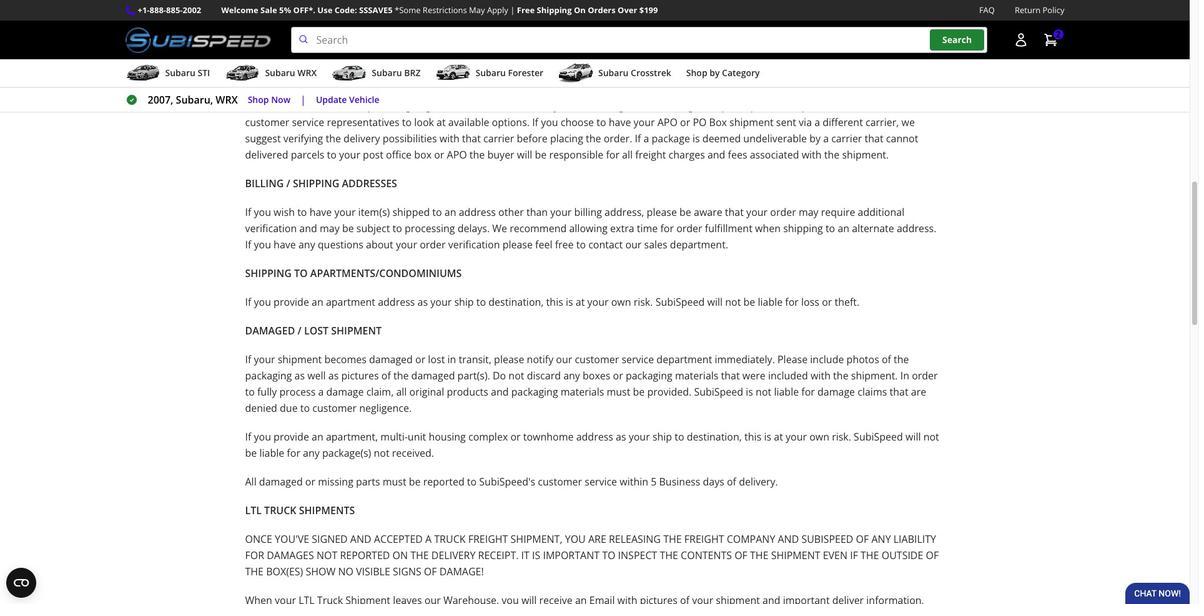 Task type: vqa. For each thing, say whether or not it's contained in the screenshot.
the bottommost verification
yes



Task type: describe. For each thing, give the bounding box(es) containing it.
on
[[340, 99, 352, 113]]

any
[[872, 533, 891, 547]]

2007, subaru, wrx
[[148, 93, 238, 107]]

1 horizontal spatial box
[[782, 99, 799, 113]]

included
[[769, 369, 808, 383]]

1 vertical spatial |
[[301, 93, 306, 107]]

boxes.
[[512, 99, 543, 113]]

search button
[[930, 30, 985, 51]]

office
[[386, 148, 412, 162]]

show
[[306, 566, 336, 579]]

any inside if you provide an apartment, multi-unit housing complex or townhome address as your ship to destination, this is at your own risk. subispeed will not be liable for any package(s) not received.
[[303, 447, 320, 461]]

1 vertical spatial must
[[383, 476, 407, 489]]

welcome sale 5% off*. use code: sssave5
[[221, 4, 393, 16]]

shipment inside shipments going to an apo or po box will default to ship via usps as the shipping carrier. please be aware that the united states postal service (usps) has size restrictions on shipments going to apo's and po boxes. if you have a large item needing to ship to a postal box please contact one of our customer service representatives to look at available options. if you choose to have your apo or po box shipment sent via a different carrier, we suggest verifying the delivery possibilities with that carrier before placing the order. if a package is deemed undeliverable by a carrier that cannot delivered parcels to your post office box or apo the buyer will be responsible for all freight charges and fees associated with the shipment.
[[730, 116, 774, 129]]

return policy
[[1015, 4, 1065, 16]]

as up process
[[295, 369, 305, 383]]

original
[[410, 386, 444, 399]]

than
[[527, 206, 548, 219]]

order.
[[604, 132, 633, 146]]

and inside if you wish to have your item(s) shipped to an address other than your billing address, please be aware that your order may require additional verification and may be subject to processing delays. we recommend allowing extra time for order fulfillment when shipping to an alternate address. if you have any questions about your order verification please feel free to contact our sales department.
[[300, 222, 317, 236]]

not up immediately.
[[726, 296, 741, 309]]

apo down available
[[447, 148, 467, 162]]

about
[[366, 238, 394, 252]]

shipments
[[245, 83, 295, 97]]

the down for
[[245, 566, 264, 579]]

an for if you provide an apartment address as your ship to destination, this is at your own risk. subispeed will not be liable for loss or theft.
[[312, 296, 324, 309]]

theft. for if you provide an apartment address as your ship to destination, this is at your own risk. subispeed will not be liable for loss or theft.
[[835, 296, 860, 309]]

be down received.
[[409, 476, 421, 489]]

1 horizontal spatial verification
[[448, 238, 500, 252]]

as down apartments/condominiums
[[418, 296, 428, 309]]

your inside if your shipment becomes damaged or lost in transit, please notify our customer service department immediately. please include photos of the packaging as well as pictures of the damaged part(s). do not discard any boxes or packaging materials that were included with the shipment. in order to fully process a damage claim, all original products and packaging materials must be provided. subispeed is not liable for damage claims that are denied due to customer negligence.
[[254, 353, 275, 367]]

becomes
[[325, 353, 367, 367]]

or right boxes
[[613, 369, 623, 383]]

subaru forester
[[476, 67, 544, 79]]

an for *if you provide an apartment address as your ship to destination, this is at your own risk. subispeed will not be liable for loss or theft.
[[317, 26, 329, 39]]

0 vertical spatial via
[[512, 83, 525, 97]]

do
[[493, 369, 506, 383]]

is down 'free'
[[566, 296, 573, 309]]

the down 'choose'
[[586, 132, 601, 146]]

include
[[811, 353, 844, 367]]

2 carrier from the left
[[832, 132, 863, 146]]

that down carrier,
[[865, 132, 884, 146]]

or down 'possibilities'
[[434, 148, 445, 162]]

a subaru forester thumbnail image image
[[436, 64, 471, 83]]

a left different
[[815, 116, 820, 129]]

all inside if your shipment becomes damaged or lost in transit, please notify our customer service department immediately. please include photos of the packaging as well as pictures of the damaged part(s). do not discard any boxes or packaging materials that were included with the shipment. in order to fully process a damage claim, all original products and packaging materials must be provided. subispeed is not liable for damage claims that are denied due to customer negligence.
[[396, 386, 407, 399]]

subaru wrx button
[[225, 62, 317, 87]]

aware inside shipments going to an apo or po box will default to ship via usps as the shipping carrier. please be aware that the united states postal service (usps) has size restrictions on shipments going to apo's and po boxes. if you have a large item needing to ship to a postal box please contact one of our customer service representatives to look at available options. if you choose to have your apo or po box shipment sent via a different carrier, we suggest verifying the delivery possibilities with that carrier before placing the order. if a package is deemed undeliverable by a carrier that cannot delivered parcels to your post office box or apo the buyer will be responsible for all freight charges and fees associated with the shipment.
[[710, 83, 739, 97]]

+1-
[[138, 4, 150, 16]]

0 vertical spatial shipment
[[331, 324, 382, 338]]

to down a subaru brz thumbnail image
[[326, 83, 335, 97]]

update
[[316, 94, 347, 105]]

subaru,
[[176, 93, 213, 107]]

boxes
[[583, 369, 611, 383]]

1 carrier from the left
[[484, 132, 514, 146]]

wish
[[274, 206, 295, 219]]

time
[[637, 222, 658, 236]]

(usps)
[[913, 83, 943, 97]]

and down deemed
[[708, 148, 726, 162]]

an up processing at top
[[445, 206, 456, 219]]

must inside if your shipment becomes damaged or lost in transit, please notify our customer service department immediately. please include photos of the packaging as well as pictures of the damaged part(s). do not discard any boxes or packaging materials that were included with the shipment. in order to fully process a damage claim, all original products and packaging materials must be provided. subispeed is not liable for damage claims that are denied due to customer negligence.
[[607, 386, 631, 399]]

po down subaru brz
[[387, 83, 401, 97]]

subispeed logo image
[[125, 27, 271, 53]]

you've
[[275, 533, 309, 547]]

0 vertical spatial shipments
[[315, 54, 371, 68]]

to left postal
[[731, 99, 740, 113]]

to up processing at top
[[433, 206, 442, 219]]

on
[[393, 549, 408, 563]]

please inside if your shipment becomes damaged or lost in transit, please notify our customer service department immediately. please include photos of the packaging as well as pictures of the damaged part(s). do not discard any boxes or packaging materials that were included with the shipment. in order to fully process a damage claim, all original products and packaging materials must be provided. subispeed is not liable for damage claims that are denied due to customer negligence.
[[778, 353, 808, 367]]

recommend
[[510, 222, 567, 236]]

subaru wrx
[[265, 67, 317, 79]]

address down apartments/condominiums
[[378, 296, 415, 309]]

0 vertical spatial materials
[[675, 369, 719, 383]]

a left postal
[[743, 99, 748, 113]]

order up when
[[771, 206, 797, 219]]

own inside if you provide an apartment, multi-unit housing complex or townhome address as your ship to destination, this is at your own risk. subispeed will not be liable for any package(s) not received.
[[810, 431, 830, 444]]

the up contents
[[664, 533, 682, 547]]

or up shipments
[[375, 83, 385, 97]]

delivered
[[245, 148, 288, 162]]

the up in
[[894, 353, 910, 367]]

an for if you provide an apartment, multi-unit housing complex or townhome address as your ship to destination, this is at your own risk. subispeed will not be liable for any package(s) not received.
[[312, 431, 324, 444]]

2 damage from the left
[[818, 386, 855, 399]]

shop for shop now
[[248, 94, 269, 105]]

1 vertical spatial box
[[414, 148, 432, 162]]

be up immediately.
[[744, 296, 756, 309]]

to left apo's on the top left of the page
[[434, 99, 443, 113]]

shop now
[[248, 94, 291, 105]]

the down a
[[411, 549, 429, 563]]

the up the claim,
[[394, 369, 409, 383]]

you inside if you provide an apartment, multi-unit housing complex or townhome address as your ship to destination, this is at your own risk. subispeed will not be liable for any package(s) not received.
[[254, 431, 271, 444]]

our inside if you wish to have your item(s) shipped to an address other than your billing address, please be aware that your order may require additional verification and may be subject to processing delays. we recommend allowing extra time for order fulfillment when shipping to an alternate address. if you have any questions about your order verification please feel free to contact our sales department.
[[626, 238, 642, 252]]

as down restrictions
[[423, 26, 434, 39]]

free
[[555, 238, 574, 252]]

once
[[245, 533, 272, 547]]

or down needing
[[681, 116, 691, 129]]

contact inside if you wish to have your item(s) shipped to an address other than your billing address, please be aware that your order may require additional verification and may be subject to processing delays. we recommend allowing extra time for order fulfillment when shipping to an alternate address. if you have any questions about your order verification please feel free to contact our sales department.
[[589, 238, 623, 252]]

you up damaged
[[254, 296, 271, 309]]

in
[[901, 369, 910, 383]]

has
[[245, 99, 262, 113]]

not right do
[[509, 369, 525, 383]]

contents
[[681, 549, 732, 563]]

destination, for *if
[[494, 26, 549, 39]]

if
[[851, 549, 858, 563]]

ship inside if you provide an apartment, multi-unit housing complex or townhome address as your ship to destination, this is at your own risk. subispeed will not be liable for any package(s) not received.
[[653, 431, 672, 444]]

provide for if you provide an apartment, multi-unit housing complex or townhome address as your ship to destination, this is at your own risk. subispeed will not be liable for any package(s) not received.
[[274, 431, 309, 444]]

pictures
[[341, 369, 379, 383]]

the down the a subaru crosstrek thumbnail image
[[567, 83, 583, 97]]

2 vertical spatial damaged
[[259, 476, 303, 489]]

not
[[317, 549, 338, 563]]

subaru for subaru sti
[[165, 67, 195, 79]]

are
[[912, 386, 927, 399]]

postal
[[751, 99, 780, 113]]

to right due
[[300, 402, 310, 416]]

signs
[[393, 566, 422, 579]]

be down before in the top left of the page
[[535, 148, 547, 162]]

please inside if your shipment becomes damaged or lost in transit, please notify our customer service department immediately. please include photos of the packaging as well as pictures of the damaged part(s). do not discard any boxes or packaging materials that were included with the shipment. in order to fully process a damage claim, all original products and packaging materials must be provided. subispeed is not liable for damage claims that are denied due to customer negligence.
[[494, 353, 525, 367]]

po left box on the top
[[275, 54, 289, 68]]

as inside if you provide an apartment, multi-unit housing complex or townhome address as your ship to destination, this is at your own risk. subispeed will not be liable for any package(s) not received.
[[616, 431, 626, 444]]

that down available
[[462, 132, 481, 146]]

apartment for if
[[326, 296, 376, 309]]

subaru for subaru wrx
[[265, 67, 295, 79]]

carrier.
[[628, 83, 661, 97]]

1 vertical spatial shipments
[[299, 504, 355, 518]]

for inside if your shipment becomes damaged or lost in transit, please notify our customer service department immediately. please include photos of the packaging as well as pictures of the damaged part(s). do not discard any boxes or packaging materials that were included with the shipment. in order to fully process a damage claim, all original products and packaging materials must be provided. subispeed is not liable for damage claims that are denied due to customer negligence.
[[802, 386, 815, 399]]

additional
[[858, 206, 905, 219]]

negligence.
[[359, 402, 412, 416]]

a subaru wrx thumbnail image image
[[225, 64, 260, 83]]

sale
[[261, 4, 277, 16]]

claim,
[[367, 386, 394, 399]]

will up the shop by category
[[713, 26, 729, 39]]

you down billing
[[254, 238, 271, 252]]

shipments going to an apo or po box will default to ship via usps as the shipping carrier. please be aware that the united states postal service (usps) has size restrictions on shipments going to apo's and po boxes. if you have a large item needing to ship to a postal box please contact one of our customer service representatives to look at available options. if you choose to have your apo or po box shipment sent via a different carrier, we suggest verifying the delivery possibilities with that carrier before placing the order. if a package is deemed undeliverable by a carrier that cannot delivered parcels to your post office box or apo the buyer will be responsible for all freight charges and fees associated with the shipment.
[[245, 83, 943, 162]]

subaru crosstrek button
[[559, 62, 672, 87]]

service inside if your shipment becomes damaged or lost in transit, please notify our customer service department immediately. please include photos of the packaging as well as pictures of the damaged part(s). do not discard any boxes or packaging materials that were included with the shipment. in order to fully process a damage claim, all original products and packaging materials must be provided. subispeed is not liable for damage claims that are denied due to customer negligence.
[[622, 353, 654, 367]]

will down department.
[[708, 296, 723, 309]]

1 damage from the left
[[326, 386, 364, 399]]

of right days
[[727, 476, 737, 489]]

other
[[499, 206, 524, 219]]

2 and from the left
[[778, 533, 799, 547]]

1 horizontal spatial packaging
[[512, 386, 558, 399]]

item
[[633, 99, 654, 113]]

or left missing
[[305, 476, 316, 489]]

subispeed up crosstrek
[[661, 26, 711, 39]]

faq link
[[980, 4, 995, 17]]

shop now link
[[248, 93, 291, 107]]

one
[[872, 99, 890, 113]]

to up order.
[[597, 116, 606, 129]]

parts
[[356, 476, 380, 489]]

of down liability
[[926, 549, 939, 563]]

subispeed up department
[[656, 296, 705, 309]]

$199
[[640, 4, 658, 16]]

photos
[[847, 353, 880, 367]]

damaged
[[245, 324, 295, 338]]

a up freight
[[644, 132, 649, 146]]

apo / po box shipments
[[245, 54, 371, 68]]

the right if
[[861, 549, 880, 563]]

will inside if you provide an apartment, multi-unit housing complex or townhome address as your ship to destination, this is at your own risk. subispeed will not be liable for any package(s) not received.
[[906, 431, 921, 444]]

different
[[823, 116, 863, 129]]

we
[[902, 116, 915, 129]]

ship down shop by category dropdown button
[[709, 99, 728, 113]]

all inside shipments going to an apo or po box will default to ship via usps as the shipping carrier. please be aware that the united states postal service (usps) has size restrictions on shipments going to apo's and po boxes. if you have a large item needing to ship to a postal box please contact one of our customer service representatives to look at available options. if you choose to have your apo or po box shipment sent via a different carrier, we suggest verifying the delivery possibilities with that carrier before placing the order. if a package is deemed undeliverable by a carrier that cannot delivered parcels to your post office box or apo the buyer will be responsible for all freight charges and fees associated with the shipment.
[[622, 148, 633, 162]]

apply
[[487, 4, 509, 16]]

be up the category
[[749, 26, 761, 39]]

a down different
[[824, 132, 829, 146]]

feel
[[536, 238, 553, 252]]

theft. for *if you provide an apartment address as your ship to destination, this is at your own risk. subispeed will not be liable for loss or theft.
[[841, 26, 865, 39]]

order down processing at top
[[420, 238, 446, 252]]

choose
[[561, 116, 594, 129]]

0 vertical spatial with
[[440, 132, 460, 146]]

have up 'choose'
[[574, 99, 596, 113]]

that down immediately.
[[721, 369, 740, 383]]

have down billing / shipping addresses
[[310, 206, 332, 219]]

to right reported
[[467, 476, 477, 489]]

subispeed
[[802, 533, 854, 547]]

may
[[469, 4, 485, 16]]

subispeed inside if your shipment becomes damaged or lost in transit, please notify our customer service department immediately. please include photos of the packaging as well as pictures of the damaged part(s). do not discard any boxes or packaging materials that were included with the shipment. in order to fully process a damage claim, all original products and packaging materials must be provided. subispeed is not liable for damage claims that are denied due to customer negligence.
[[694, 386, 744, 399]]

that down in
[[890, 386, 909, 399]]

to down require
[[826, 222, 836, 236]]

own for *if you provide an apartment address as your ship to destination, this is at your own risk. subispeed will not be liable for loss or theft.
[[617, 26, 637, 39]]

0 vertical spatial going
[[297, 83, 323, 97]]

or inside if you provide an apartment, multi-unit housing complex or townhome address as your ship to destination, this is at your own risk. subispeed will not be liable for any package(s) not received.
[[511, 431, 521, 444]]

1 horizontal spatial may
[[799, 206, 819, 219]]

885-
[[166, 4, 183, 16]]

service inside shipments going to an apo or po box will default to ship via usps as the shipping carrier. please be aware that the united states postal service (usps) has size restrictions on shipments going to apo's and po boxes. if you have a large item needing to ship to a postal box please contact one of our customer service representatives to look at available options. if you choose to have your apo or po box shipment sent via a different carrier, we suggest verifying the delivery possibilities with that carrier before placing the order. if a package is deemed undeliverable by a carrier that cannot delivered parcels to your post office box or apo the buyer will be responsible for all freight charges and fees associated with the shipment.
[[292, 116, 324, 129]]

service
[[877, 83, 910, 97]]

liable inside if your shipment becomes damaged or lost in transit, please notify our customer service department immediately. please include photos of the packaging as well as pictures of the damaged part(s). do not discard any boxes or packaging materials that were included with the shipment. in order to fully process a damage claim, all original products and packaging materials must be provided. subispeed is not liable for damage claims that are denied due to customer negligence.
[[774, 386, 799, 399]]

0 vertical spatial to
[[294, 267, 308, 281]]

to up transit,
[[477, 296, 486, 309]]

liability
[[894, 533, 937, 547]]

not down the were
[[756, 386, 772, 399]]

you left wish
[[254, 206, 271, 219]]

the up postal
[[763, 83, 778, 97]]

destination, inside if you provide an apartment, multi-unit housing complex or townhome address as your ship to destination, this is at your own risk. subispeed will not be liable for any package(s) not received.
[[687, 431, 742, 444]]

require
[[822, 206, 856, 219]]

be up department.
[[680, 206, 692, 219]]

1 vertical spatial shipping
[[245, 267, 292, 281]]

apo up package
[[658, 116, 678, 129]]

1 vertical spatial with
[[802, 148, 822, 162]]

once you've signed and accepted a truck freight shipment, you are releasing the freight company and subispeed of any liability for damages not reported on the delivery receipt. it is important to inspect the contents of the shipment even if the outside of the box(es) show no visible signs of damage!
[[245, 533, 939, 579]]

with inside if your shipment becomes damaged or lost in transit, please notify our customer service department immediately. please include photos of the packaging as well as pictures of the damaged part(s). do not discard any boxes or packaging materials that were included with the shipment. in order to fully process a damage claim, all original products and packaging materials must be provided. subispeed is not liable for damage claims that are denied due to customer negligence.
[[811, 369, 831, 383]]

apartment for *if
[[332, 26, 381, 39]]

loss for *if you provide an apartment address as your ship to destination, this is at your own risk. subispeed will not be liable for loss or theft.
[[807, 26, 825, 39]]

2 freight from the left
[[685, 533, 725, 547]]

1 vertical spatial going
[[406, 99, 431, 113]]

destination, for if
[[489, 296, 544, 309]]

1 vertical spatial damaged
[[412, 369, 455, 383]]

please up time
[[647, 206, 677, 219]]

of up the claim,
[[382, 369, 391, 383]]

customer up boxes
[[575, 353, 619, 367]]

shipping inside shipments going to an apo or po box will default to ship via usps as the shipping carrier. please be aware that the united states postal service (usps) has size restrictions on shipments going to apo's and po boxes. if you have a large item needing to ship to a postal box please contact one of our customer service representatives to look at available options. if you choose to have your apo or po box shipment sent via a different carrier, we suggest verifying the delivery possibilities with that carrier before placing the order. if a package is deemed undeliverable by a carrier that cannot delivered parcels to your post office box or apo the buyer will be responsible for all freight charges and fees associated with the shipment.
[[585, 83, 625, 97]]

truck inside once you've signed and accepted a truck freight shipment, you are releasing the freight company and subispeed of any liability for damages not reported on the delivery receipt. it is important to inspect the contents of the shipment even if the outside of the box(es) show no visible signs of damage!
[[434, 533, 466, 547]]

subaru sti button
[[125, 62, 210, 87]]

to right wish
[[298, 206, 307, 219]]

that inside if you wish to have your item(s) shipped to an address other than your billing address, please be aware that your order may require additional verification and may be subject to processing delays. we recommend allowing extra time for order fulfillment when shipping to an alternate address. if you have any questions about your order verification please feel free to contact our sales department.
[[725, 206, 744, 219]]

order inside if your shipment becomes damaged or lost in transit, please notify our customer service department immediately. please include photos of the packaging as well as pictures of the damaged part(s). do not discard any boxes or packaging materials that were included with the shipment. in order to fully process a damage claim, all original products and packaging materials must be provided. subispeed is not liable for damage claims that are denied due to customer negligence.
[[912, 369, 938, 383]]

/ for damaged
[[298, 324, 302, 338]]

0 horizontal spatial wrx
[[216, 93, 238, 107]]

the left delivery
[[326, 132, 341, 146]]

shipment,
[[511, 533, 563, 547]]

1 horizontal spatial service
[[585, 476, 617, 489]]

freight
[[636, 148, 666, 162]]

ship down may
[[460, 26, 480, 39]]

transit,
[[459, 353, 492, 367]]

department.
[[670, 238, 729, 252]]

the right inspect
[[660, 549, 679, 563]]

restrictions
[[284, 99, 337, 113]]

products
[[447, 386, 489, 399]]

0 horizontal spatial truck
[[264, 504, 297, 518]]

subispeed inside if you provide an apartment, multi-unit housing complex or townhome address as your ship to destination, this is at your own risk. subispeed will not be liable for any package(s) not received.
[[854, 431, 903, 444]]

the down the company
[[750, 549, 769, 563]]

shop for shop by category
[[687, 67, 708, 79]]

not down are
[[924, 431, 940, 444]]

code:
[[335, 4, 357, 16]]

+1-888-885-2002 link
[[138, 4, 201, 17]]

is inside if your shipment becomes damaged or lost in transit, please notify our customer service department immediately. please include photos of the packaging as well as pictures of the damaged part(s). do not discard any boxes or packaging materials that were included with the shipment. in order to fully process a damage claim, all original products and packaging materials must be provided. subispeed is not liable for damage claims that are denied due to customer negligence.
[[746, 386, 754, 399]]

po up deemed
[[693, 116, 707, 129]]

processing
[[405, 222, 455, 236]]

have down "large"
[[609, 116, 631, 129]]

reported
[[340, 549, 390, 563]]

of down the company
[[735, 549, 748, 563]]

due
[[280, 402, 298, 416]]

damages
[[267, 549, 314, 563]]

for inside if you provide an apartment, multi-unit housing complex or townhome address as your ship to destination, this is at your own risk. subispeed will not be liable for any package(s) not received.
[[287, 447, 301, 461]]

2 horizontal spatial packaging
[[626, 369, 673, 383]]



Task type: locate. For each thing, give the bounding box(es) containing it.
1 horizontal spatial contact
[[835, 99, 869, 113]]

to down shipped on the top left of page
[[393, 222, 402, 236]]

to inside once you've signed and accepted a truck freight shipment, you are releasing the freight company and subispeed of any liability for damages not reported on the delivery receipt. it is important to inspect the contents of the shipment even if the outside of the box(es) show no visible signs of damage!
[[602, 549, 616, 563]]

of right photos
[[882, 353, 892, 367]]

is inside if you provide an apartment, multi-unit housing complex or townhome address as your ship to destination, this is at your own risk. subispeed will not be liable for any package(s) not received.
[[764, 431, 772, 444]]

1 vertical spatial via
[[799, 116, 812, 129]]

this down 'free'
[[547, 296, 564, 309]]

to right 'parcels'
[[327, 148, 337, 162]]

aware inside if you wish to have your item(s) shipped to an address other than your billing address, please be aware that your order may require additional verification and may be subject to processing delays. we recommend allowing extra time for order fulfillment when shipping to an alternate address. if you have any questions about your order verification please feel free to contact our sales department.
[[694, 206, 723, 219]]

1 vertical spatial provide
[[274, 296, 309, 309]]

1 vertical spatial destination,
[[489, 296, 544, 309]]

ship up transit,
[[455, 296, 474, 309]]

a subaru crosstrek thumbnail image image
[[559, 64, 594, 83]]

1 vertical spatial /
[[286, 177, 290, 191]]

0 vertical spatial box
[[782, 99, 799, 113]]

shipment inside if your shipment becomes damaged or lost in transit, please notify our customer service department immediately. please include photos of the packaging as well as pictures of the damaged part(s). do not discard any boxes or packaging materials that were included with the shipment. in order to fully process a damage claim, all original products and packaging materials must be provided. subispeed is not liable for damage claims that are denied due to customer negligence.
[[278, 353, 322, 367]]

ship
[[460, 26, 480, 39], [490, 83, 509, 97], [709, 99, 728, 113], [455, 296, 474, 309], [653, 431, 672, 444]]

will down before in the top left of the page
[[517, 148, 533, 162]]

0 vertical spatial service
[[292, 116, 324, 129]]

1 vertical spatial shipment
[[278, 353, 322, 367]]

return
[[1015, 4, 1041, 16]]

2 button
[[1038, 28, 1065, 53]]

address right the townhome
[[577, 431, 614, 444]]

1 horizontal spatial damage
[[818, 386, 855, 399]]

forester
[[508, 67, 544, 79]]

1 vertical spatial contact
[[589, 238, 623, 252]]

the
[[664, 533, 682, 547], [411, 549, 429, 563], [660, 549, 679, 563], [750, 549, 769, 563], [861, 549, 880, 563], [245, 566, 264, 579]]

0 horizontal spatial shipment
[[278, 353, 322, 367]]

notify
[[527, 353, 554, 367]]

we
[[493, 222, 507, 236]]

theft. up photos
[[835, 296, 860, 309]]

shipment down postal
[[730, 116, 774, 129]]

888-
[[150, 4, 166, 16]]

part(s).
[[458, 369, 490, 383]]

you down denied
[[254, 431, 271, 444]]

1 horizontal spatial and
[[778, 533, 799, 547]]

all down order.
[[622, 148, 633, 162]]

0 horizontal spatial materials
[[561, 386, 604, 399]]

housing
[[429, 431, 466, 444]]

0 horizontal spatial box
[[404, 83, 422, 97]]

apartment down shipping to apartments/condominiums
[[326, 296, 376, 309]]

risk. inside if you provide an apartment, multi-unit housing complex or townhome address as your ship to destination, this is at your own risk. subispeed will not be liable for any package(s) not received.
[[832, 431, 852, 444]]

search
[[943, 34, 972, 46]]

at inside if you provide an apartment, multi-unit housing complex or townhome address as your ship to destination, this is at your own risk. subispeed will not be liable for any package(s) not received.
[[774, 431, 783, 444]]

damage
[[326, 386, 364, 399], [818, 386, 855, 399]]

0 horizontal spatial shipping
[[585, 83, 625, 97]]

box down brz
[[404, 83, 422, 97]]

button image
[[1014, 33, 1029, 48]]

0 vertical spatial destination,
[[494, 26, 549, 39]]

and
[[475, 99, 493, 113], [708, 148, 726, 162], [300, 222, 317, 236], [491, 386, 509, 399]]

apo's
[[446, 99, 473, 113]]

by
[[710, 67, 720, 79], [810, 132, 821, 146]]

sales
[[645, 238, 668, 252]]

representatives
[[327, 116, 400, 129]]

going up restrictions
[[297, 83, 323, 97]]

by inside shipments going to an apo or po box will default to ship via usps as the shipping carrier. please be aware that the united states postal service (usps) has size restrictions on shipments going to apo's and po boxes. if you have a large item needing to ship to a postal box please contact one of our customer service representatives to look at available options. if you choose to have your apo or po box shipment sent via a different carrier, we suggest verifying the delivery possibilities with that carrier before placing the order. if a package is deemed undeliverable by a carrier that cannot delivered parcels to your post office box or apo the buyer will be responsible for all freight charges and fees associated with the shipment.
[[810, 132, 821, 146]]

receipt.
[[478, 549, 519, 563]]

subaru for subaru brz
[[372, 67, 402, 79]]

and down billing / shipping addresses
[[300, 222, 317, 236]]

1 horizontal spatial going
[[406, 99, 431, 113]]

packaging up provided. on the right bottom of page
[[626, 369, 673, 383]]

2 horizontal spatial /
[[298, 324, 302, 338]]

if inside if you provide an apartment, multi-unit housing complex or townhome address as your ship to destination, this is at your own risk. subispeed will not be liable for any package(s) not received.
[[245, 431, 251, 444]]

5%
[[279, 4, 291, 16]]

our inside if your shipment becomes damaged or lost in transit, please notify our customer service department immediately. please include photos of the packaging as well as pictures of the damaged part(s). do not discard any boxes or packaging materials that were included with the shipment. in order to fully process a damage claim, all original products and packaging materials must be provided. subispeed is not liable for damage claims that are denied due to customer negligence.
[[556, 353, 573, 367]]

subaru up the shipments
[[265, 67, 295, 79]]

1 horizontal spatial by
[[810, 132, 821, 146]]

you
[[260, 26, 277, 39], [554, 99, 571, 113], [541, 116, 558, 129], [254, 206, 271, 219], [254, 238, 271, 252], [254, 296, 271, 309], [254, 431, 271, 444]]

be up questions at the left of page
[[342, 222, 354, 236]]

provide for if you provide an apartment address as your ship to destination, this is at your own risk. subispeed will not be liable for loss or theft.
[[274, 296, 309, 309]]

questions
[[318, 238, 364, 252]]

subaru for subaru forester
[[476, 67, 506, 79]]

order up are
[[912, 369, 938, 383]]

is down on
[[572, 26, 579, 39]]

if
[[545, 99, 551, 113], [532, 116, 539, 129], [635, 132, 641, 146], [245, 206, 251, 219], [245, 238, 251, 252], [245, 296, 251, 309], [245, 353, 251, 367], [245, 431, 251, 444]]

0 vertical spatial this
[[552, 26, 569, 39]]

customer up 'apartment,'
[[313, 402, 357, 416]]

2 subaru from the left
[[265, 67, 295, 79]]

or left lost
[[416, 353, 426, 367]]

damaged down lost
[[412, 369, 455, 383]]

please inside shipments going to an apo or po box will default to ship via usps as the shipping carrier. please be aware that the united states postal service (usps) has size restrictions on shipments going to apo's and po boxes. if you have a large item needing to ship to a postal box please contact one of our customer service representatives to look at available options. if you choose to have your apo or po box shipment sent via a different carrier, we suggest verifying the delivery possibilities with that carrier before placing the order. if a package is deemed undeliverable by a carrier that cannot delivered parcels to your post office box or apo the buyer will be responsible for all freight charges and fees associated with the shipment.
[[663, 83, 694, 97]]

2 vertical spatial service
[[585, 476, 617, 489]]

1 vertical spatial wrx
[[216, 93, 238, 107]]

0 horizontal spatial may
[[320, 222, 340, 236]]

via
[[512, 83, 525, 97], [799, 116, 812, 129]]

2 vertical spatial this
[[745, 431, 762, 444]]

alternate
[[852, 222, 895, 236]]

deemed
[[703, 132, 741, 146]]

of right signs
[[424, 566, 437, 579]]

be
[[749, 26, 761, 39], [696, 83, 708, 97], [535, 148, 547, 162], [680, 206, 692, 219], [342, 222, 354, 236], [744, 296, 756, 309], [633, 386, 645, 399], [245, 447, 257, 461], [409, 476, 421, 489]]

carrier down different
[[832, 132, 863, 146]]

be inside if you provide an apartment, multi-unit housing complex or townhome address as your ship to destination, this is at your own risk. subispeed will not be liable for any package(s) not received.
[[245, 447, 257, 461]]

0 horizontal spatial all
[[396, 386, 407, 399]]

or up include
[[822, 296, 833, 309]]

2 horizontal spatial service
[[622, 353, 654, 367]]

0 vertical spatial box
[[404, 83, 422, 97]]

on
[[574, 4, 586, 16]]

2 vertical spatial risk.
[[832, 431, 852, 444]]

0 vertical spatial by
[[710, 67, 720, 79]]

materials
[[675, 369, 719, 383], [561, 386, 604, 399]]

2 vertical spatial /
[[298, 324, 302, 338]]

freight up receipt.
[[468, 533, 508, 547]]

1 vertical spatial truck
[[434, 533, 466, 547]]

a inside if your shipment becomes damaged or lost in transit, please notify our customer service department immediately. please include photos of the packaging as well as pictures of the damaged part(s). do not discard any boxes or packaging materials that were included with the shipment. in order to fully process a damage claim, all original products and packaging materials must be provided. subispeed is not liable for damage claims that are denied due to customer negligence.
[[318, 386, 324, 399]]

order up department.
[[677, 222, 703, 236]]

risk. for if you provide an apartment address as your ship to destination, this is at your own risk. subispeed will not be liable for loss or theft.
[[634, 296, 653, 309]]

delivery
[[344, 132, 380, 146]]

contact down extra
[[589, 238, 623, 252]]

address inside if you provide an apartment, multi-unit housing complex or townhome address as your ship to destination, this is at your own risk. subispeed will not be liable for any package(s) not received.
[[577, 431, 614, 444]]

usps
[[527, 83, 552, 97]]

an up package(s)
[[312, 431, 324, 444]]

destination,
[[494, 26, 549, 39], [489, 296, 544, 309], [687, 431, 742, 444]]

0 horizontal spatial verification
[[245, 222, 297, 236]]

any inside if you wish to have your item(s) shipped to an address other than your billing address, please be aware that your order may require additional verification and may be subject to processing delays. we recommend allowing extra time for order fulfillment when shipping to an alternate address. if you have any questions about your order verification please feel free to contact our sales department.
[[299, 238, 315, 252]]

risk. for *if you provide an apartment address as your ship to destination, this is at your own risk. subispeed will not be liable for loss or theft.
[[640, 26, 659, 39]]

and up reported
[[350, 533, 372, 547]]

this for *if
[[552, 26, 569, 39]]

1 horizontal spatial via
[[799, 116, 812, 129]]

| left free
[[511, 4, 515, 16]]

service down restrictions
[[292, 116, 324, 129]]

theft. up postal
[[841, 26, 865, 39]]

1 horizontal spatial please
[[778, 353, 808, 367]]

will left "default"
[[424, 83, 439, 97]]

a left "large"
[[599, 99, 604, 113]]

0 vertical spatial shipment.
[[843, 148, 889, 162]]

1 vertical spatial shop
[[248, 94, 269, 105]]

not down multi- on the left of the page
[[374, 447, 390, 461]]

may left require
[[799, 206, 819, 219]]

by inside dropdown button
[[710, 67, 720, 79]]

please
[[802, 99, 832, 113], [647, 206, 677, 219], [503, 238, 533, 252], [494, 353, 525, 367]]

our up we
[[904, 99, 920, 113]]

0 horizontal spatial freight
[[468, 533, 508, 547]]

apo down a subaru brz thumbnail image
[[352, 83, 372, 97]]

you right "*if"
[[260, 26, 277, 39]]

our inside shipments going to an apo or po box will default to ship via usps as the shipping carrier. please be aware that the united states postal service (usps) has size restrictions on shipments going to apo's and po boxes. if you have a large item needing to ship to a postal box please contact one of our customer service representatives to look at available options. if you choose to have your apo or po box shipment sent via a different carrier, we suggest verifying the delivery possibilities with that carrier before placing the order. if a package is deemed undeliverable by a carrier that cannot delivered parcels to your post office box or apo the buyer will be responsible for all freight charges and fees associated with the shipment.
[[904, 99, 920, 113]]

shipment inside once you've signed and accepted a truck freight shipment, you are releasing the freight company and subispeed of any liability for damages not reported on the delivery receipt. it is important to inspect the contents of the shipment even if the outside of the box(es) show no visible signs of damage!
[[772, 549, 821, 563]]

1 vertical spatial own
[[612, 296, 631, 309]]

of inside shipments going to an apo or po box will default to ship via usps as the shipping carrier. please be aware that the united states postal service (usps) has size restrictions on shipments going to apo's and po boxes. if you have a large item needing to ship to a postal box please contact one of our customer service representatives to look at available options. if you choose to have your apo or po box shipment sent via a different carrier, we suggest verifying the delivery possibilities with that carrier before placing the order. if a package is deemed undeliverable by a carrier that cannot delivered parcels to your post office box or apo the buyer will be responsible for all freight charges and fees associated with the shipment.
[[892, 99, 902, 113]]

fulfillment
[[705, 222, 753, 236]]

2 vertical spatial our
[[556, 353, 573, 367]]

the
[[567, 83, 583, 97], [763, 83, 778, 97], [326, 132, 341, 146], [586, 132, 601, 146], [470, 148, 485, 162], [825, 148, 840, 162], [894, 353, 910, 367], [394, 369, 409, 383], [834, 369, 849, 383]]

0 vertical spatial may
[[799, 206, 819, 219]]

0 horizontal spatial |
[[301, 93, 306, 107]]

1 vertical spatial loss
[[802, 296, 820, 309]]

at inside shipments going to an apo or po box will default to ship via usps as the shipping carrier. please be aware that the united states postal service (usps) has size restrictions on shipments going to apo's and po boxes. if you have a large item needing to ship to a postal box please contact one of our customer service representatives to look at available options. if you choose to have your apo or po box shipment sent via a different carrier, we suggest verifying the delivery possibilities with that carrier before placing the order. if a package is deemed undeliverable by a carrier that cannot delivered parcels to your post office box or apo the buyer will be responsible for all freight charges and fees associated with the shipment.
[[437, 116, 446, 129]]

subaru left brz
[[372, 67, 402, 79]]

1 vertical spatial may
[[320, 222, 340, 236]]

2002
[[183, 4, 201, 16]]

sent
[[777, 116, 797, 129]]

damaged right all
[[259, 476, 303, 489]]

and inside if your shipment becomes damaged or lost in transit, please notify our customer service department immediately. please include photos of the packaging as well as pictures of the damaged part(s). do not discard any boxes or packaging materials that were included with the shipment. in order to fully process a damage claim, all original products and packaging materials must be provided. subispeed is not liable for damage claims that are denied due to customer negligence.
[[491, 386, 509, 399]]

subispeed
[[661, 26, 711, 39], [656, 296, 705, 309], [694, 386, 744, 399], [854, 431, 903, 444]]

or
[[828, 26, 838, 39], [375, 83, 385, 97], [681, 116, 691, 129], [434, 148, 445, 162], [822, 296, 833, 309], [416, 353, 426, 367], [613, 369, 623, 383], [511, 431, 521, 444], [305, 476, 316, 489]]

2 horizontal spatial our
[[904, 99, 920, 113]]

open widget image
[[6, 569, 36, 599]]

/ left lost
[[298, 324, 302, 338]]

if you provide an apartment address as your ship to destination, this is at your own risk. subispeed will not be liable for loss or theft.
[[245, 296, 860, 309]]

to up 'possibilities'
[[402, 116, 412, 129]]

the down include
[[834, 369, 849, 383]]

outside
[[882, 549, 924, 563]]

1 vertical spatial shipping
[[784, 222, 823, 236]]

an up lost
[[312, 296, 324, 309]]

shop inside dropdown button
[[687, 67, 708, 79]]

0 vertical spatial |
[[511, 4, 515, 16]]

postal
[[846, 83, 874, 97]]

1 and from the left
[[350, 533, 372, 547]]

of up if
[[856, 533, 869, 547]]

subaru brz
[[372, 67, 421, 79]]

shipment down subispeed
[[772, 549, 821, 563]]

an for shipments going to an apo or po box will default to ship via usps as the shipping carrier. please be aware that the united states postal service (usps) has size restrictions on shipments going to apo's and po boxes. if you have a large item needing to ship to a postal box please contact one of our customer service representatives to look at available options. if you choose to have your apo or po box shipment sent via a different carrier, we suggest verifying the delivery possibilities with that carrier before placing the order. if a package is deemed undeliverable by a carrier that cannot delivered parcels to your post office box or apo the buyer will be responsible for all freight charges and fees associated with the shipment.
[[338, 83, 349, 97]]

1 horizontal spatial to
[[602, 549, 616, 563]]

subaru left forester
[[476, 67, 506, 79]]

| right the now
[[301, 93, 306, 107]]

1 horizontal spatial /
[[286, 177, 290, 191]]

0 vertical spatial own
[[617, 26, 637, 39]]

1 vertical spatial apartment
[[326, 296, 376, 309]]

0 vertical spatial truck
[[264, 504, 297, 518]]

0 vertical spatial verification
[[245, 222, 297, 236]]

please inside shipments going to an apo or po box will default to ship via usps as the shipping carrier. please be aware that the united states postal service (usps) has size restrictions on shipments going to apo's and po boxes. if you have a large item needing to ship to a postal box please contact one of our customer service representatives to look at available options. if you choose to have your apo or po box shipment sent via a different carrier, we suggest verifying the delivery possibilities with that carrier before placing the order. if a package is deemed undeliverable by a carrier that cannot delivered parcels to your post office box or apo the buyer will be responsible for all freight charges and fees associated with the shipment.
[[802, 99, 832, 113]]

|
[[511, 4, 515, 16], [301, 93, 306, 107]]

shop by category
[[687, 67, 760, 79]]

that down the category
[[742, 83, 760, 97]]

1 vertical spatial by
[[810, 132, 821, 146]]

1 horizontal spatial wrx
[[298, 67, 317, 79]]

any inside if your shipment becomes damaged or lost in transit, please notify our customer service department immediately. please include photos of the packaging as well as pictures of the damaged part(s). do not discard any boxes or packaging materials that were included with the shipment. in order to fully process a damage claim, all original products and packaging materials must be provided. subispeed is not liable for damage claims that are denied due to customer negligence.
[[564, 369, 580, 383]]

apo down "*if"
[[245, 54, 266, 68]]

liable inside if you provide an apartment, multi-unit housing complex or townhome address as your ship to destination, this is at your own risk. subispeed will not be liable for any package(s) not received.
[[260, 447, 284, 461]]

/ for billing
[[286, 177, 290, 191]]

/ for apo
[[268, 54, 272, 68]]

1 horizontal spatial must
[[607, 386, 631, 399]]

have down wish
[[274, 238, 296, 252]]

loss up include
[[802, 296, 820, 309]]

address down *some
[[384, 26, 421, 39]]

damage!
[[440, 566, 484, 579]]

0 vertical spatial damaged
[[369, 353, 413, 367]]

1 vertical spatial all
[[396, 386, 407, 399]]

box
[[782, 99, 799, 113], [414, 148, 432, 162]]

to down may
[[482, 26, 492, 39]]

well
[[308, 369, 326, 383]]

this for if
[[547, 296, 564, 309]]

available
[[449, 116, 490, 129]]

0 horizontal spatial shipping
[[245, 267, 292, 281]]

be up all
[[245, 447, 257, 461]]

any left boxes
[[564, 369, 580, 383]]

shipment.
[[843, 148, 889, 162], [852, 369, 898, 383]]

shipment. inside if your shipment becomes damaged or lost in transit, please notify our customer service department immediately. please include photos of the packaging as well as pictures of the damaged part(s). do not discard any boxes or packaging materials that were included with the shipment. in order to fully process a damage claim, all original products and packaging materials must be provided. subispeed is not liable for damage claims that are denied due to customer negligence.
[[852, 369, 898, 383]]

1 horizontal spatial box
[[710, 116, 727, 129]]

the down different
[[825, 148, 840, 162]]

restrictions
[[423, 4, 467, 16]]

ship down provided. on the right bottom of page
[[653, 431, 672, 444]]

shipment
[[730, 116, 774, 129], [278, 353, 322, 367]]

you
[[565, 533, 586, 547]]

this inside if you provide an apartment, multi-unit housing complex or townhome address as your ship to destination, this is at your own risk. subispeed will not be liable for any package(s) not received.
[[745, 431, 762, 444]]

subaru inside dropdown button
[[372, 67, 402, 79]]

1 horizontal spatial carrier
[[832, 132, 863, 146]]

provided.
[[648, 386, 692, 399]]

with down include
[[811, 369, 831, 383]]

packaging up fully
[[245, 369, 292, 383]]

aware
[[710, 83, 739, 97], [694, 206, 723, 219]]

townhome
[[523, 431, 574, 444]]

be down the shop by category
[[696, 83, 708, 97]]

1 subaru from the left
[[165, 67, 195, 79]]

loss for if you provide an apartment address as your ship to destination, this is at your own risk. subispeed will not be liable for loss or theft.
[[802, 296, 820, 309]]

going
[[297, 83, 323, 97], [406, 99, 431, 113]]

must down boxes
[[607, 386, 631, 399]]

1 horizontal spatial shipping
[[293, 177, 339, 191]]

provide for *if you provide an apartment address as your ship to destination, this is at your own risk. subispeed will not be liable for loss or theft.
[[279, 26, 315, 39]]

delivery
[[432, 549, 476, 563]]

0 vertical spatial shipping
[[293, 177, 339, 191]]

1 vertical spatial aware
[[694, 206, 723, 219]]

1 vertical spatial our
[[626, 238, 642, 252]]

will down are
[[906, 431, 921, 444]]

to inside if you provide an apartment, multi-unit housing complex or townhome address as your ship to destination, this is at your own risk. subispeed will not be liable for any package(s) not received.
[[675, 431, 685, 444]]

shipment. inside shipments going to an apo or po box will default to ship via usps as the shipping carrier. please be aware that the united states postal service (usps) has size restrictions on shipments going to apo's and po boxes. if you have a large item needing to ship to a postal box please contact one of our customer service representatives to look at available options. if you choose to have your apo or po box shipment sent via a different carrier, we suggest verifying the delivery possibilities with that carrier before placing the order. if a package is deemed undeliverable by a carrier that cannot delivered parcels to your post office box or apo the buyer will be responsible for all freight charges and fees associated with the shipment.
[[843, 148, 889, 162]]

united
[[781, 83, 812, 97]]

truck right ltl
[[264, 504, 297, 518]]

wrx inside subaru wrx dropdown button
[[298, 67, 317, 79]]

important
[[543, 549, 600, 563]]

2 vertical spatial with
[[811, 369, 831, 383]]

2 vertical spatial provide
[[274, 431, 309, 444]]

5 subaru from the left
[[599, 67, 629, 79]]

off*.
[[293, 4, 316, 16]]

may
[[799, 206, 819, 219], [320, 222, 340, 236]]

you up placing
[[541, 116, 558, 129]]

an inside if you provide an apartment, multi-unit housing complex or townhome address as your ship to destination, this is at your own risk. subispeed will not be liable for any package(s) not received.
[[312, 431, 324, 444]]

not up the category
[[731, 26, 747, 39]]

all damaged or missing parts must be reported to subispeed's customer service within 5 business days of delivery.
[[245, 476, 778, 489]]

3 subaru from the left
[[372, 67, 402, 79]]

ltl truck shipments
[[245, 504, 355, 518]]

address inside if you wish to have your item(s) shipped to an address other than your billing address, please be aware that your order may require additional verification and may be subject to processing delays. we recommend allowing extra time for order fulfillment when shipping to an alternate address. if you have any questions about your order verification please feel free to contact our sales department.
[[459, 206, 496, 219]]

materials down department
[[675, 369, 719, 383]]

0 horizontal spatial packaging
[[245, 369, 292, 383]]

an down require
[[838, 222, 850, 236]]

a subaru sti thumbnail image image
[[125, 64, 160, 83]]

billing / shipping addresses
[[245, 177, 397, 191]]

0 vertical spatial theft.
[[841, 26, 865, 39]]

contact inside shipments going to an apo or po box will default to ship via usps as the shipping carrier. please be aware that the united states postal service (usps) has size restrictions on shipments going to apo's and po boxes. if you have a large item needing to ship to a postal box please contact one of our customer service representatives to look at available options. if you choose to have your apo or po box shipment sent via a different carrier, we suggest verifying the delivery possibilities with that carrier before placing the order. if a package is deemed undeliverable by a carrier that cannot delivered parcels to your post office box or apo the buyer will be responsible for all freight charges and fees associated with the shipment.
[[835, 99, 869, 113]]

0 vertical spatial aware
[[710, 83, 739, 97]]

shipping inside if you wish to have your item(s) shipped to an address other than your billing address, please be aware that your order may require additional verification and may be subject to processing delays. we recommend allowing extra time for order fulfillment when shipping to an alternate address. if you have any questions about your order verification please feel free to contact our sales department.
[[784, 222, 823, 236]]

1 vertical spatial risk.
[[634, 296, 653, 309]]

within
[[620, 476, 649, 489]]

apartment
[[332, 26, 381, 39], [326, 296, 376, 309]]

unit
[[408, 431, 426, 444]]

*if you provide an apartment address as your ship to destination, this is at your own risk. subispeed will not be liable for loss or theft.
[[245, 26, 868, 39]]

1 horizontal spatial all
[[622, 148, 633, 162]]

0 vertical spatial provide
[[279, 26, 315, 39]]

0 horizontal spatial via
[[512, 83, 525, 97]]

0 vertical spatial apartment
[[332, 26, 381, 39]]

for inside if you wish to have your item(s) shipped to an address other than your billing address, please be aware that your order may require additional verification and may be subject to processing delays. we recommend allowing extra time for order fulfillment when shipping to an alternate address. if you have any questions about your order verification please feel free to contact our sales department.
[[661, 222, 674, 236]]

fees
[[728, 148, 748, 162]]

via up boxes. on the top left of page
[[512, 83, 525, 97]]

as inside shipments going to an apo or po box will default to ship via usps as the shipping carrier. please be aware that the united states postal service (usps) has size restrictions on shipments going to apo's and po boxes. if you have a large item needing to ship to a postal box please contact one of our customer service representatives to look at available options. if you choose to have your apo or po box shipment sent via a different carrier, we suggest verifying the delivery possibilities with that carrier before placing the order. if a package is deemed undeliverable by a carrier that cannot delivered parcels to your post office box or apo the buyer will be responsible for all freight charges and fees associated with the shipment.
[[554, 83, 565, 97]]

liable
[[764, 26, 789, 39], [758, 296, 783, 309], [774, 386, 799, 399], [260, 447, 284, 461]]

2 vertical spatial own
[[810, 431, 830, 444]]

brz
[[404, 67, 421, 79]]

by right 'undeliverable' on the top of the page
[[810, 132, 821, 146]]

all
[[622, 148, 633, 162], [396, 386, 407, 399]]

a down well
[[318, 386, 324, 399]]

with down available
[[440, 132, 460, 146]]

1 horizontal spatial truck
[[434, 533, 466, 547]]

1 horizontal spatial freight
[[685, 533, 725, 547]]

is up charges
[[693, 132, 700, 146]]

1 horizontal spatial shipment
[[730, 116, 774, 129]]

0 vertical spatial loss
[[807, 26, 825, 39]]

shipment. up claims
[[852, 369, 898, 383]]

when
[[755, 222, 781, 236]]

shop
[[687, 67, 708, 79], [248, 94, 269, 105]]

search input field
[[291, 27, 988, 53]]

subaru for subaru crosstrek
[[599, 67, 629, 79]]

service left within
[[585, 476, 617, 489]]

ship down subaru forester
[[490, 83, 509, 97]]

0 horizontal spatial our
[[556, 353, 573, 367]]

0 horizontal spatial shop
[[248, 94, 269, 105]]

for inside shipments going to an apo or po box will default to ship via usps as the shipping carrier. please be aware that the united states postal service (usps) has size restrictions on shipments going to apo's and po boxes. if you have a large item needing to ship to a postal box please contact one of our customer service representatives to look at available options. if you choose to have your apo or po box shipment sent via a different carrier, we suggest verifying the delivery possibilities with that carrier before placing the order. if a package is deemed undeliverable by a carrier that cannot delivered parcels to your post office box or apo the buyer will be responsible for all freight charges and fees associated with the shipment.
[[606, 148, 620, 162]]

1 vertical spatial verification
[[448, 238, 500, 252]]

is inside shipments going to an apo or po box will default to ship via usps as the shipping carrier. please be aware that the united states postal service (usps) has size restrictions on shipments going to apo's and po boxes. if you have a large item needing to ship to a postal box please contact one of our customer service representatives to look at available options. if you choose to have your apo or po box shipment sent via a different carrier, we suggest verifying the delivery possibilities with that carrier before placing the order. if a package is deemed undeliverable by a carrier that cannot delivered parcels to your post office box or apo the buyer will be responsible for all freight charges and fees associated with the shipment.
[[693, 132, 700, 146]]

provide inside if you provide an apartment, multi-unit housing complex or townhome address as your ship to destination, this is at your own risk. subispeed will not be liable for any package(s) not received.
[[274, 431, 309, 444]]

suggest
[[245, 132, 281, 146]]

a subaru brz thumbnail image image
[[332, 64, 367, 83]]

4 subaru from the left
[[476, 67, 506, 79]]

verifying
[[284, 132, 323, 146]]

subaru crosstrek
[[599, 67, 672, 79]]

0 horizontal spatial shipment
[[331, 324, 382, 338]]

be inside if your shipment becomes damaged or lost in transit, please notify our customer service department immediately. please include photos of the packaging as well as pictures of the damaged part(s). do not discard any boxes or packaging materials that were included with the shipment. in order to fully process a damage claim, all original products and packaging materials must be provided. subispeed is not liable for damage claims that are denied due to customer negligence.
[[633, 386, 645, 399]]

address up delays.
[[459, 206, 496, 219]]

subispeed down the were
[[694, 386, 744, 399]]

provide down off*.
[[279, 26, 315, 39]]

own for if you provide an apartment address as your ship to destination, this is at your own risk. subispeed will not be liable for loss or theft.
[[612, 296, 631, 309]]

and right the company
[[778, 533, 799, 547]]

truck
[[264, 504, 297, 518], [434, 533, 466, 547]]

carrier,
[[866, 116, 899, 129]]

1 vertical spatial service
[[622, 353, 654, 367]]

ltl
[[245, 504, 262, 518]]

if inside if your shipment becomes damaged or lost in transit, please notify our customer service department immediately. please include photos of the packaging as well as pictures of the damaged part(s). do not discard any boxes or packaging materials that were included with the shipment. in order to fully process a damage claim, all original products and packaging materials must be provided. subispeed is not liable for damage claims that are denied due to customer negligence.
[[245, 353, 251, 367]]

an inside shipments going to an apo or po box will default to ship via usps as the shipping carrier. please be aware that the united states postal service (usps) has size restrictions on shipments going to apo's and po boxes. if you have a large item needing to ship to a postal box please contact one of our customer service representatives to look at available options. if you choose to have your apo or po box shipment sent via a different carrier, we suggest verifying the delivery possibilities with that carrier before placing the order. if a package is deemed undeliverable by a carrier that cannot delivered parcels to your post office box or apo the buyer will be responsible for all freight charges and fees associated with the shipment.
[[338, 83, 349, 97]]

missing
[[318, 476, 354, 489]]

theft.
[[841, 26, 865, 39], [835, 296, 860, 309]]

0 horizontal spatial by
[[710, 67, 720, 79]]

shipments
[[354, 99, 403, 113]]

0 vertical spatial shop
[[687, 67, 708, 79]]

discard
[[527, 369, 561, 383]]

1 freight from the left
[[468, 533, 508, 547]]

0 horizontal spatial and
[[350, 533, 372, 547]]

fully
[[257, 386, 277, 399]]

1 vertical spatial shipment.
[[852, 369, 898, 383]]

reported
[[423, 476, 465, 489]]

to left fully
[[245, 386, 255, 399]]

please down we at the left of page
[[503, 238, 533, 252]]

now
[[271, 94, 291, 105]]

customer inside shipments going to an apo or po box will default to ship via usps as the shipping carrier. please be aware that the united states postal service (usps) has size restrictions on shipments going to apo's and po boxes. if you have a large item needing to ship to a postal box please contact one of our customer service representatives to look at available options. if you choose to have your apo or po box shipment sent via a different carrier, we suggest verifying the delivery possibilities with that carrier before placing the order. if a package is deemed undeliverable by a carrier that cannot delivered parcels to your post office box or apo the buyer will be responsible for all freight charges and fees associated with the shipment.
[[245, 116, 289, 129]]



